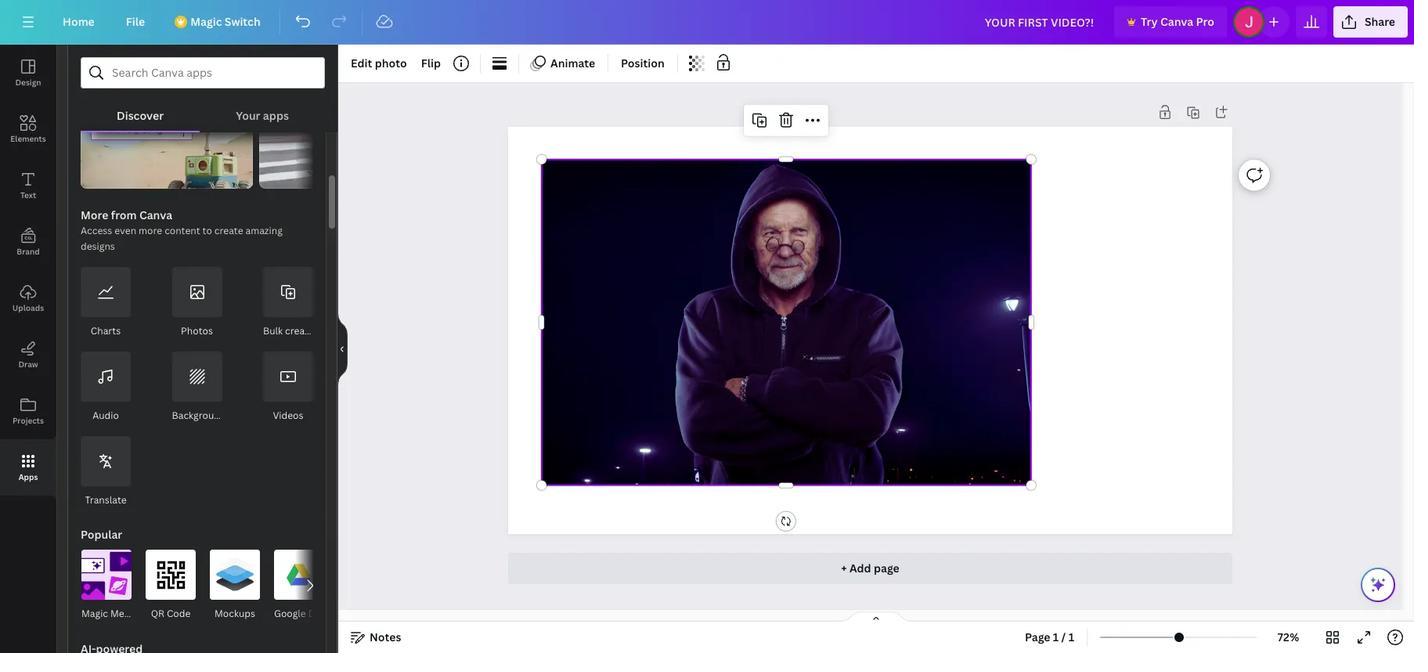 Task type: vqa. For each thing, say whether or not it's contained in the screenshot.
guidance
no



Task type: locate. For each thing, give the bounding box(es) containing it.
magic media
[[81, 607, 138, 620]]

create
[[214, 224, 243, 237], [285, 324, 314, 338]]

projects
[[13, 415, 44, 426]]

qr
[[151, 607, 164, 620]]

canva inside button
[[1160, 14, 1194, 29]]

more from canva element
[[81, 267, 314, 508]]

google drive
[[274, 607, 332, 620]]

1 horizontal spatial create
[[285, 324, 314, 338]]

1 horizontal spatial canva
[[1160, 14, 1194, 29]]

0 vertical spatial create
[[214, 224, 243, 237]]

page
[[1025, 630, 1051, 644]]

1 left the /
[[1053, 630, 1059, 644]]

side panel tab list
[[0, 45, 56, 496]]

design
[[15, 77, 41, 88]]

1 horizontal spatial 1
[[1069, 630, 1074, 644]]

edit
[[351, 56, 372, 70]]

drive
[[308, 607, 332, 620]]

qr code
[[151, 607, 191, 620]]

1 vertical spatial create
[[285, 324, 314, 338]]

magic
[[190, 14, 222, 29], [81, 607, 108, 620]]

1 horizontal spatial magic
[[190, 14, 222, 29]]

+
[[841, 561, 847, 576]]

magic switch
[[190, 14, 261, 29]]

canva right try
[[1160, 14, 1194, 29]]

your apps
[[236, 108, 289, 123]]

elements button
[[0, 101, 56, 157]]

0 horizontal spatial magic
[[81, 607, 108, 620]]

text
[[20, 190, 36, 200]]

hide image
[[338, 311, 348, 386]]

1 right the /
[[1069, 630, 1074, 644]]

textbox with the sentence, 'a rover exploring mars' over an image of a rover exploring mars image
[[81, 110, 253, 189]]

canva up more
[[139, 208, 172, 222]]

magic left switch
[[190, 14, 222, 29]]

animate button
[[525, 51, 601, 76]]

mockups
[[215, 607, 255, 620]]

draw
[[18, 359, 38, 370]]

notes button
[[345, 625, 408, 650]]

0 vertical spatial magic
[[190, 14, 222, 29]]

/
[[1062, 630, 1066, 644]]

magic left media
[[81, 607, 108, 620]]

magic inside button
[[190, 14, 222, 29]]

0 vertical spatial canva
[[1160, 14, 1194, 29]]

amazing
[[245, 224, 283, 237]]

file button
[[113, 6, 158, 38]]

1 vertical spatial canva
[[139, 208, 172, 222]]

0 horizontal spatial canva
[[139, 208, 172, 222]]

elements
[[10, 133, 46, 144]]

your
[[236, 108, 260, 123]]

videos
[[273, 409, 303, 422]]

create right bulk
[[285, 324, 314, 338]]

more
[[139, 224, 162, 237]]

create right to
[[214, 224, 243, 237]]

position
[[621, 56, 665, 70]]

canva inside more from canva access even more content to create amazing designs
[[139, 208, 172, 222]]

position button
[[615, 51, 671, 76]]

code
[[167, 607, 191, 620]]

projects button
[[0, 383, 56, 439]]

magic for magic media
[[81, 607, 108, 620]]

1 vertical spatial magic
[[81, 607, 108, 620]]

access
[[81, 224, 112, 237]]

0 horizontal spatial create
[[214, 224, 243, 237]]

audio
[[93, 409, 119, 422]]

0 horizontal spatial 1
[[1053, 630, 1059, 644]]

canva
[[1160, 14, 1194, 29], [139, 208, 172, 222]]

create inside more from canva element
[[285, 324, 314, 338]]

background
[[172, 409, 226, 422]]

add
[[850, 561, 871, 576]]

media
[[110, 607, 138, 620]]

try
[[1141, 14, 1158, 29]]

share
[[1365, 14, 1395, 29]]

72%
[[1278, 630, 1299, 644]]

even
[[114, 224, 136, 237]]

apps
[[19, 471, 38, 482]]

1
[[1053, 630, 1059, 644], [1069, 630, 1074, 644]]



Task type: describe. For each thing, give the bounding box(es) containing it.
edit photo
[[351, 56, 407, 70]]

text button
[[0, 157, 56, 214]]

content
[[165, 224, 200, 237]]

animate
[[551, 56, 595, 70]]

popular
[[81, 527, 122, 542]]

photo
[[375, 56, 407, 70]]

charts
[[91, 324, 121, 338]]

discover button
[[81, 88, 200, 131]]

brand
[[17, 246, 40, 257]]

photos
[[181, 324, 213, 338]]

home link
[[50, 6, 107, 38]]

discover
[[117, 108, 164, 123]]

from
[[111, 208, 137, 222]]

magic switch button
[[164, 6, 273, 38]]

magic for magic switch
[[190, 14, 222, 29]]

Search Canva apps search field
[[112, 58, 294, 88]]

draw button
[[0, 327, 56, 383]]

more from canva access even more content to create amazing designs
[[81, 208, 283, 253]]

more
[[81, 208, 108, 222]]

switch
[[225, 14, 261, 29]]

home
[[63, 14, 95, 29]]

brand button
[[0, 214, 56, 270]]

your apps button
[[200, 88, 325, 131]]

edit photo button
[[345, 51, 413, 76]]

page
[[874, 561, 900, 576]]

design button
[[0, 45, 56, 101]]

show pages image
[[839, 611, 914, 623]]

to
[[202, 224, 212, 237]]

designs
[[81, 240, 115, 253]]

try canva pro button
[[1114, 6, 1227, 38]]

Design title text field
[[972, 6, 1108, 38]]

uploads button
[[0, 270, 56, 327]]

apps button
[[0, 439, 56, 496]]

google
[[274, 607, 306, 620]]

create inside more from canva access even more content to create amazing designs
[[214, 224, 243, 237]]

file
[[126, 14, 145, 29]]

canva assistant image
[[1369, 576, 1388, 594]]

+ add page button
[[508, 553, 1232, 584]]

pro
[[1196, 14, 1214, 29]]

apps
[[263, 108, 289, 123]]

share button
[[1333, 6, 1408, 38]]

bulk create
[[263, 324, 314, 338]]

try canva pro
[[1141, 14, 1214, 29]]

page 1 / 1
[[1025, 630, 1074, 644]]

uploads
[[12, 302, 44, 313]]

bulk
[[263, 324, 283, 338]]

flip button
[[415, 51, 447, 76]]

1 1 from the left
[[1053, 630, 1059, 644]]

72% button
[[1263, 625, 1314, 650]]

translate
[[85, 493, 127, 507]]

flip
[[421, 56, 441, 70]]

notes
[[370, 630, 401, 644]]

2 1 from the left
[[1069, 630, 1074, 644]]

main menu bar
[[0, 0, 1414, 45]]

+ add page
[[841, 561, 900, 576]]



